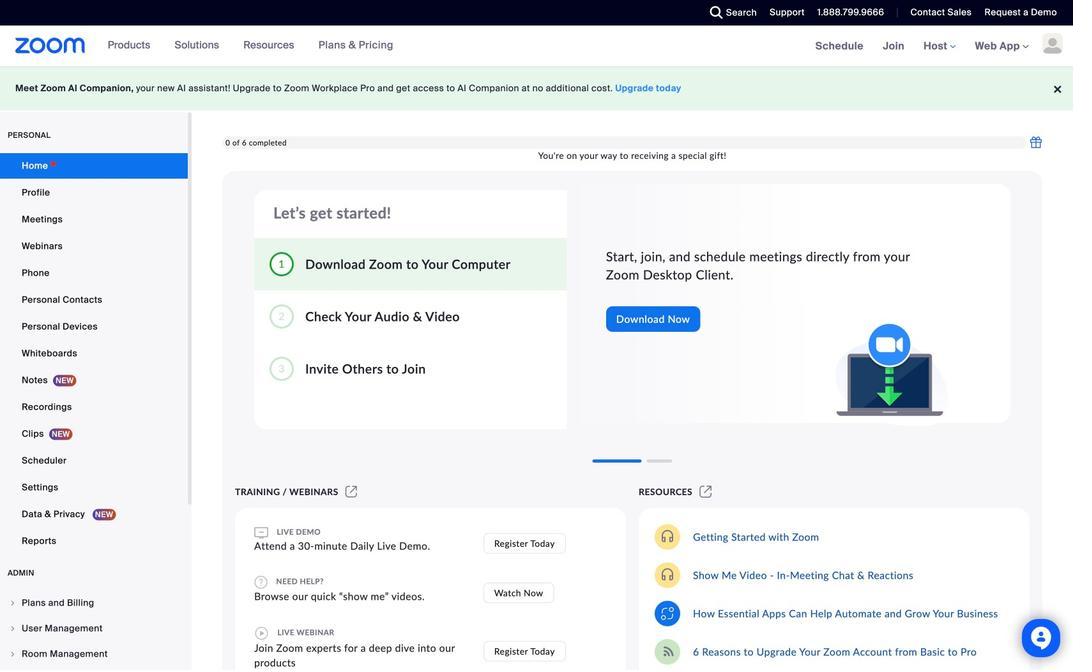 Task type: locate. For each thing, give the bounding box(es) containing it.
footer
[[0, 66, 1074, 111]]

1 right image from the top
[[9, 600, 17, 608]]

2 vertical spatial menu item
[[0, 643, 188, 667]]

personal menu menu
[[0, 153, 188, 556]]

right image down right icon at left
[[9, 651, 17, 659]]

0 vertical spatial right image
[[9, 600, 17, 608]]

banner
[[0, 26, 1074, 67]]

1 vertical spatial menu item
[[0, 617, 188, 642]]

window new image
[[344, 487, 359, 498], [698, 487, 714, 498]]

right image up right icon at left
[[9, 600, 17, 608]]

2 right image from the top
[[9, 651, 17, 659]]

1 vertical spatial right image
[[9, 651, 17, 659]]

right image
[[9, 626, 17, 633]]

menu item
[[0, 592, 188, 616], [0, 617, 188, 642], [0, 643, 188, 667]]

3 menu item from the top
[[0, 643, 188, 667]]

zoom logo image
[[15, 38, 85, 54]]

2 window new image from the left
[[698, 487, 714, 498]]

2 menu item from the top
[[0, 617, 188, 642]]

1 horizontal spatial window new image
[[698, 487, 714, 498]]

0 vertical spatial menu item
[[0, 592, 188, 616]]

0 horizontal spatial window new image
[[344, 487, 359, 498]]

right image
[[9, 600, 17, 608], [9, 651, 17, 659]]



Task type: describe. For each thing, give the bounding box(es) containing it.
profile picture image
[[1043, 33, 1063, 54]]

1 menu item from the top
[[0, 592, 188, 616]]

admin menu menu
[[0, 592, 188, 671]]

product information navigation
[[98, 26, 403, 66]]

meetings navigation
[[806, 26, 1074, 67]]

right image for 3rd menu item
[[9, 651, 17, 659]]

1 window new image from the left
[[344, 487, 359, 498]]

right image for 3rd menu item from the bottom of the admin menu menu
[[9, 600, 17, 608]]



Task type: vqa. For each thing, say whether or not it's contained in the screenshot.
"By" in the Weekly Planner, modified at Nov 16, 2023 by Tim Burton, link element
no



